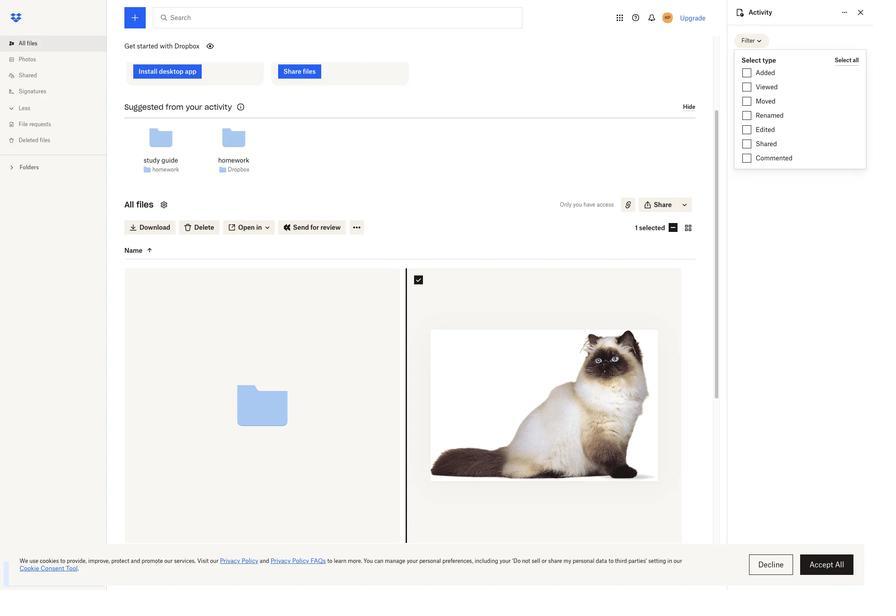 Task type: vqa. For each thing, say whether or not it's contained in the screenshot.
'Explore free features 76.87 KB of 2 GB'
yes



Task type: locate. For each thing, give the bounding box(es) containing it.
1 horizontal spatial list
[[734, 48, 866, 97]]

your
[[186, 102, 202, 111]]

2 select from the left
[[835, 57, 851, 63]]

0 horizontal spatial on
[[150, 42, 157, 49]]

you
[[759, 72, 770, 80]]

0 vertical spatial kb
[[443, 558, 451, 565]]

moved checkbox item
[[734, 94, 866, 108]]

1 horizontal spatial select
[[835, 57, 851, 63]]

synced.
[[145, 51, 164, 58]]

homework up the 'dropbox' link
[[218, 156, 249, 164]]

1 horizontal spatial shared
[[756, 140, 777, 148]]

0 horizontal spatial all
[[19, 40, 25, 47]]

1 vertical spatial all
[[124, 199, 134, 209]]

on
[[150, 42, 157, 49], [200, 42, 206, 49]]

gb
[[56, 575, 63, 581]]

1 horizontal spatial all files
[[124, 199, 153, 209]]

homework
[[218, 156, 249, 164], [152, 166, 179, 173]]

dropbox
[[174, 42, 199, 50], [228, 166, 249, 173]]

only you have access
[[560, 201, 614, 208]]

kb right 50.21 at the bottom of the page
[[443, 558, 451, 565]]

50.21
[[428, 558, 442, 565]]

on right work
[[200, 42, 206, 49]]

0 vertical spatial homework
[[218, 156, 249, 164]]

0 horizontal spatial homework link
[[152, 165, 179, 174]]

on up synced.
[[150, 42, 157, 49]]

0 vertical spatial shared
[[19, 72, 37, 79]]

study guide link
[[144, 155, 178, 165]]

0 horizontal spatial select
[[741, 56, 761, 64]]

deleted files link
[[7, 132, 107, 148]]

renamed
[[756, 112, 784, 119]]

viewed checkbox item
[[734, 80, 866, 94]]

close right sidebar image
[[855, 7, 866, 18]]

0 vertical spatial dropbox
[[174, 42, 199, 50]]

filter button
[[734, 34, 769, 48]]

select left all
[[835, 57, 851, 63]]

homework link up the 'dropbox' link
[[218, 155, 249, 165]]

commented checkbox item
[[734, 151, 866, 165]]

install
[[133, 42, 149, 49]]

1 vertical spatial homework
[[152, 166, 179, 173]]

0 horizontal spatial homework
[[152, 166, 179, 173]]

1 horizontal spatial all
[[124, 199, 134, 209]]

added
[[772, 72, 790, 80]]

list containing all files
[[0, 30, 107, 155]]

requests
[[29, 121, 51, 128]]

files
[[27, 40, 37, 47], [208, 42, 218, 49], [40, 137, 50, 144], [136, 199, 153, 209]]

of
[[47, 575, 51, 581]]

1 vertical spatial kb
[[39, 575, 46, 581]]

shared inside list
[[19, 72, 37, 79]]

1 vertical spatial dropbox
[[228, 166, 249, 173]]

webp
[[407, 558, 423, 565]]

1 horizontal spatial homework
[[218, 156, 249, 164]]

1 selected
[[635, 224, 665, 231]]

list
[[0, 30, 107, 155], [734, 48, 866, 97]]

1 select from the left
[[741, 56, 761, 64]]

1 horizontal spatial homework link
[[218, 155, 249, 165]]

0 horizontal spatial list
[[0, 30, 107, 155]]

shared link
[[7, 68, 107, 84]]

1 vertical spatial all files
[[124, 199, 153, 209]]

all
[[19, 40, 25, 47], [124, 199, 134, 209]]

select inside button
[[835, 57, 851, 63]]

file
[[804, 72, 814, 80]]

76.87
[[27, 575, 38, 581]]

study guide
[[144, 156, 178, 164]]

0 vertical spatial all files
[[19, 40, 37, 47]]

homework link down the guide
[[152, 165, 179, 174]]

shared checkbox item
[[734, 137, 866, 151]]

explore
[[27, 567, 43, 573]]

folder
[[125, 558, 141, 565]]

shared
[[19, 72, 37, 79], [756, 140, 777, 148]]

selected
[[639, 224, 665, 231]]

2
[[52, 575, 55, 581]]

0 horizontal spatial shared
[[19, 72, 37, 79]]

access
[[597, 201, 614, 208]]

2:36
[[759, 81, 771, 88]]

name button
[[124, 245, 199, 255]]

file
[[19, 121, 28, 128]]

webp • 50.21 kb
[[407, 558, 451, 565]]

work
[[186, 42, 198, 49]]

homework for the bottom the homework link
[[152, 166, 179, 173]]

upgrade link
[[680, 14, 706, 22]]

select
[[741, 56, 761, 64], [835, 57, 851, 63]]

0 horizontal spatial dropbox
[[174, 42, 199, 50]]

desktop
[[158, 42, 178, 49]]

to
[[180, 42, 185, 49]]

homework link
[[218, 155, 249, 165], [152, 165, 179, 174]]

and
[[237, 42, 246, 49]]

select for select all
[[835, 57, 851, 63]]

0 vertical spatial homework link
[[218, 155, 249, 165]]

1 vertical spatial homework link
[[152, 165, 179, 174]]

kb
[[443, 558, 451, 565], [39, 575, 46, 581]]

activity
[[204, 102, 232, 111]]

select type
[[741, 56, 776, 64]]

0 horizontal spatial all files
[[19, 40, 37, 47]]

1 horizontal spatial on
[[200, 42, 206, 49]]

1 horizontal spatial kb
[[443, 558, 451, 565]]

0 vertical spatial all
[[19, 40, 25, 47]]

deleted files
[[19, 137, 50, 144]]

kp button
[[660, 11, 675, 25]]

this
[[792, 72, 803, 80]]

homework down the guide
[[152, 166, 179, 173]]

files inside install on desktop to work on files offline and stay synced.
[[208, 42, 218, 49]]

shared down "edited"
[[756, 140, 777, 148]]

less
[[19, 105, 30, 112]]

features
[[54, 567, 72, 573]]

shared down photos
[[19, 72, 37, 79]]

select left type
[[741, 56, 761, 64]]

name
[[124, 246, 143, 254]]

deleted
[[19, 137, 38, 144]]

1 vertical spatial shared
[[756, 140, 777, 148]]

kb left of
[[39, 575, 46, 581]]

upgrade
[[680, 14, 706, 22]]

photos
[[19, 56, 36, 63]]

0 horizontal spatial kb
[[39, 575, 46, 581]]

shared inside "checkbox item"
[[756, 140, 777, 148]]

all
[[853, 57, 859, 63]]

share
[[654, 201, 672, 208]]

Search text field
[[170, 13, 504, 23]]

1 horizontal spatial dropbox
[[228, 166, 249, 173]]

select for select type
[[741, 56, 761, 64]]

renamed checkbox item
[[734, 108, 866, 123]]

all files
[[19, 40, 37, 47], [124, 199, 153, 209]]

moved
[[756, 97, 776, 105]]

added checkbox item
[[734, 66, 866, 80]]

activity
[[749, 8, 772, 16]]



Task type: describe. For each thing, give the bounding box(es) containing it.
1
[[635, 224, 638, 231]]

all files inside all files link
[[19, 40, 37, 47]]

edited
[[756, 126, 775, 133]]

kb inside "file, himalayan-chocolate-point.webp" row
[[443, 558, 451, 565]]

get
[[124, 42, 135, 50]]

guide
[[162, 156, 178, 164]]

1 on from the left
[[150, 42, 157, 49]]

suggested from your activity
[[124, 102, 232, 111]]

share button
[[639, 197, 677, 212]]

started
[[137, 42, 158, 50]]

you
[[573, 201, 582, 208]]

install on desktop to work on files offline and stay synced.
[[133, 42, 246, 58]]

file requests
[[19, 121, 51, 128]]

dropbox link
[[228, 165, 249, 174]]

today
[[736, 58, 754, 65]]

signatures link
[[7, 84, 107, 100]]

filter
[[741, 37, 755, 44]]

added
[[756, 69, 775, 76]]

shared for shared link
[[19, 72, 37, 79]]

shared for shared "checkbox item"
[[756, 140, 777, 148]]

have
[[584, 201, 595, 208]]

all files link
[[7, 36, 107, 52]]

all files list item
[[0, 36, 107, 52]]

with
[[160, 42, 173, 50]]

get started with dropbox
[[124, 42, 199, 50]]

folder, homework row
[[125, 268, 400, 571]]

offline
[[220, 42, 235, 49]]

kb inside explore free features 76.87 kb of 2 gb
[[39, 575, 46, 581]]

quota usage element
[[9, 567, 23, 581]]

file requests link
[[7, 116, 107, 132]]

stay
[[133, 51, 144, 58]]

only
[[560, 201, 572, 208]]

•
[[425, 558, 426, 565]]

list containing today
[[734, 48, 866, 97]]

suggested
[[124, 102, 163, 111]]

from
[[166, 102, 183, 111]]

select all button
[[835, 55, 859, 66]]

all inside list item
[[19, 40, 25, 47]]

less image
[[7, 104, 16, 113]]

pm
[[772, 81, 781, 88]]

select all
[[835, 57, 859, 63]]

explore free features 76.87 kb of 2 gb
[[27, 567, 72, 581]]

kp
[[665, 15, 671, 20]]

you added this file 2:36 pm
[[759, 72, 814, 88]]

commented
[[756, 154, 792, 162]]

edited checkbox item
[[734, 123, 866, 137]]

file, how-smart-are-cats.avif row
[[125, 580, 400, 590]]

folders button
[[0, 160, 107, 174]]

signatures
[[19, 88, 46, 95]]

file, himalayan-chocolate-point.webp row
[[407, 268, 682, 571]]

free
[[44, 567, 53, 573]]

dropbox image
[[7, 9, 25, 27]]

type
[[762, 56, 776, 64]]

2 on from the left
[[200, 42, 206, 49]]

folders
[[20, 164, 39, 171]]

study
[[144, 156, 160, 164]]

viewed
[[756, 83, 778, 91]]

files inside list item
[[27, 40, 37, 47]]

photos link
[[7, 52, 107, 68]]

homework for rightmost the homework link
[[218, 156, 249, 164]]



